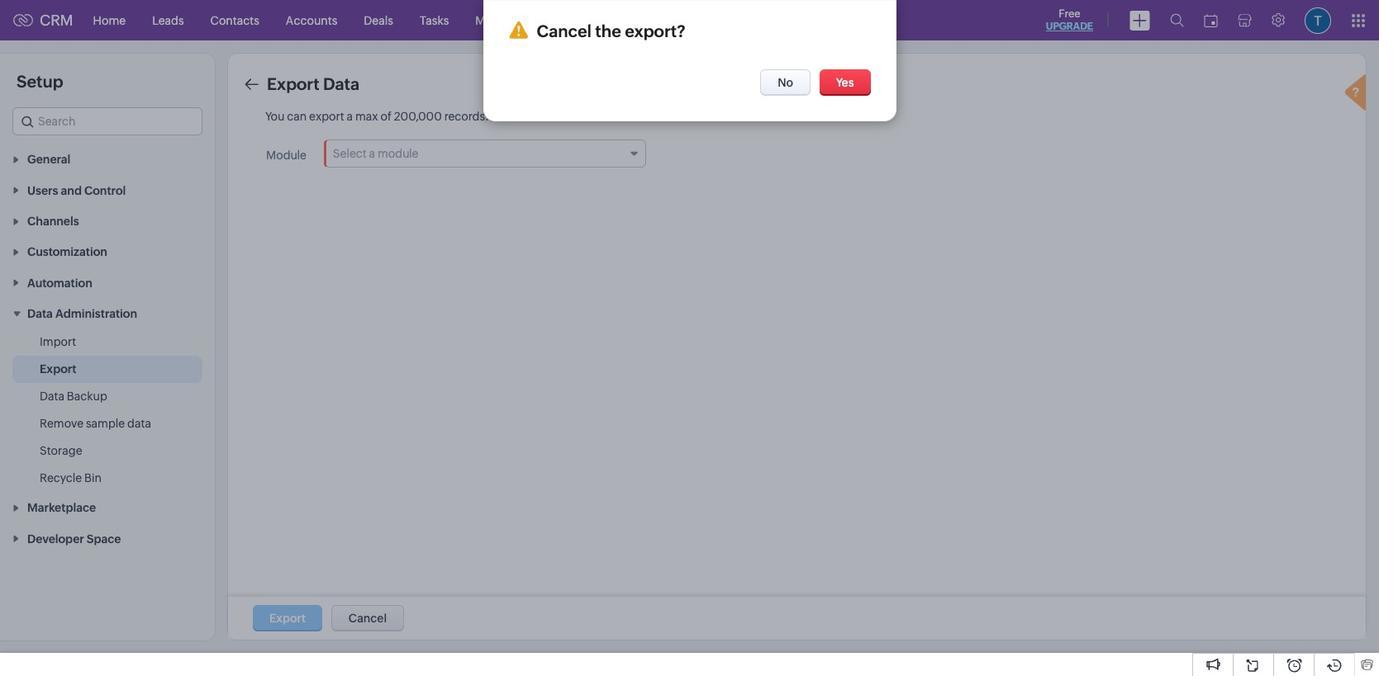 Task type: locate. For each thing, give the bounding box(es) containing it.
1 vertical spatial export
[[40, 363, 76, 376]]

1 horizontal spatial cancel
[[537, 21, 592, 40]]

the
[[595, 21, 621, 40]]

a
[[347, 110, 353, 123]]

data down export link
[[40, 390, 64, 403]]

storage
[[40, 445, 82, 458]]

meetings link
[[462, 0, 538, 40]]

data administration
[[27, 307, 137, 321]]

1 horizontal spatial export
[[267, 74, 319, 93]]

2 vertical spatial data
[[40, 390, 64, 403]]

export up can
[[267, 74, 319, 93]]

cancel for cancel the export?
[[537, 21, 592, 40]]

export
[[267, 74, 319, 93], [40, 363, 76, 376]]

export inside data administration region
[[40, 363, 76, 376]]

data
[[323, 74, 360, 93], [27, 307, 53, 321], [40, 390, 64, 403]]

accounts
[[286, 14, 337, 27]]

0 horizontal spatial cancel
[[349, 612, 387, 625]]

backup
[[67, 390, 107, 403]]

export down the import
[[40, 363, 76, 376]]

contacts
[[210, 14, 259, 27]]

1 vertical spatial cancel
[[349, 612, 387, 625]]

data backup link
[[40, 388, 107, 405]]

data inside data administration dropdown button
[[27, 307, 53, 321]]

recycle bin link
[[40, 470, 102, 487]]

export link
[[40, 361, 76, 378]]

reports
[[604, 14, 646, 27]]

crm
[[40, 12, 73, 29]]

0 horizontal spatial export
[[40, 363, 76, 376]]

tasks
[[420, 14, 449, 27]]

0 vertical spatial cancel
[[537, 21, 592, 40]]

cancel
[[537, 21, 592, 40], [349, 612, 387, 625]]

can
[[287, 110, 307, 123]]

data up the import
[[27, 307, 53, 321]]

data up a
[[323, 74, 360, 93]]

crm link
[[13, 12, 73, 29]]

cancel inside button
[[349, 612, 387, 625]]

data inside data backup link
[[40, 390, 64, 403]]

home
[[93, 14, 126, 27]]

calls
[[552, 14, 578, 27]]

records.
[[444, 110, 489, 123]]

data
[[127, 417, 151, 431]]

free
[[1059, 7, 1080, 20]]

0 vertical spatial export
[[267, 74, 319, 93]]

upgrade
[[1046, 21, 1093, 32]]

1 vertical spatial data
[[27, 307, 53, 321]]

deals link
[[351, 0, 406, 40]]

no button
[[760, 69, 811, 96]]

contacts link
[[197, 0, 273, 40]]

recycle
[[40, 472, 82, 485]]



Task type: describe. For each thing, give the bounding box(es) containing it.
administration
[[55, 307, 137, 321]]

remove sample data
[[40, 417, 151, 431]]

export?
[[625, 21, 686, 40]]

cancel button
[[331, 606, 404, 632]]

setup
[[17, 72, 63, 91]]

reports link
[[591, 0, 660, 40]]

cancel the export?
[[537, 21, 686, 40]]

free upgrade
[[1046, 7, 1093, 32]]

data for data administration
[[27, 307, 53, 321]]

leads
[[152, 14, 184, 27]]

export data
[[267, 74, 360, 93]]

help image
[[1341, 72, 1374, 117]]

storage link
[[40, 443, 82, 459]]

data administration button
[[0, 298, 215, 329]]

import
[[40, 336, 76, 349]]

export for export
[[40, 363, 76, 376]]

meetings
[[475, 14, 525, 27]]

you
[[265, 110, 285, 123]]

no
[[778, 76, 793, 89]]

cancel for cancel
[[349, 612, 387, 625]]

module
[[266, 149, 307, 162]]

deals
[[364, 14, 393, 27]]

bin
[[84, 472, 102, 485]]

remove sample data link
[[40, 416, 151, 432]]

data for data backup
[[40, 390, 64, 403]]

200,000
[[394, 110, 442, 123]]

campaigns
[[673, 14, 734, 27]]

export
[[309, 110, 344, 123]]

campaigns link
[[660, 0, 748, 40]]

data backup
[[40, 390, 107, 403]]

of
[[380, 110, 392, 123]]

sample
[[86, 417, 125, 431]]

you can export a max of 200,000 records.
[[265, 110, 489, 123]]

max
[[355, 110, 378, 123]]

remove
[[40, 417, 84, 431]]

calls link
[[538, 0, 591, 40]]

import link
[[40, 334, 76, 350]]

yes
[[836, 76, 854, 89]]

leads link
[[139, 0, 197, 40]]

data administration region
[[0, 329, 215, 492]]

accounts link
[[273, 0, 351, 40]]

0 vertical spatial data
[[323, 74, 360, 93]]

tasks link
[[406, 0, 462, 40]]

export for export data
[[267, 74, 319, 93]]

home link
[[80, 0, 139, 40]]

yes button
[[819, 69, 870, 96]]

recycle bin
[[40, 472, 102, 485]]



Task type: vqa. For each thing, say whether or not it's contained in the screenshot.
You
yes



